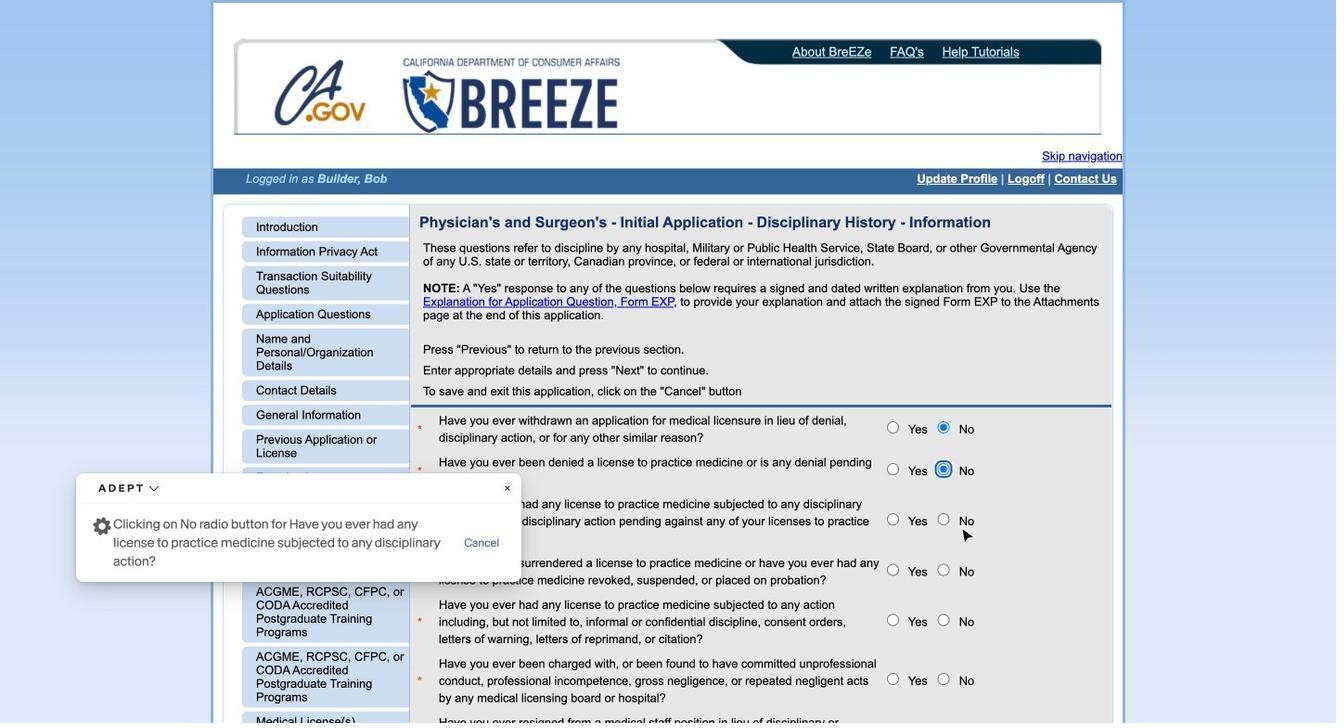 Task type: vqa. For each thing, say whether or not it's contained in the screenshot.
text box
no



Task type: locate. For each thing, give the bounding box(es) containing it.
state of california breeze image
[[399, 58, 624, 133]]

  radio
[[887, 564, 899, 576], [887, 614, 899, 626], [938, 614, 950, 626]]

  radio
[[887, 421, 899, 433], [938, 421, 950, 433], [887, 463, 899, 475], [938, 463, 950, 475], [887, 513, 899, 525], [938, 513, 950, 525], [938, 564, 950, 576], [887, 673, 899, 685], [938, 673, 950, 685]]

ca.gov image
[[274, 58, 369, 131]]



